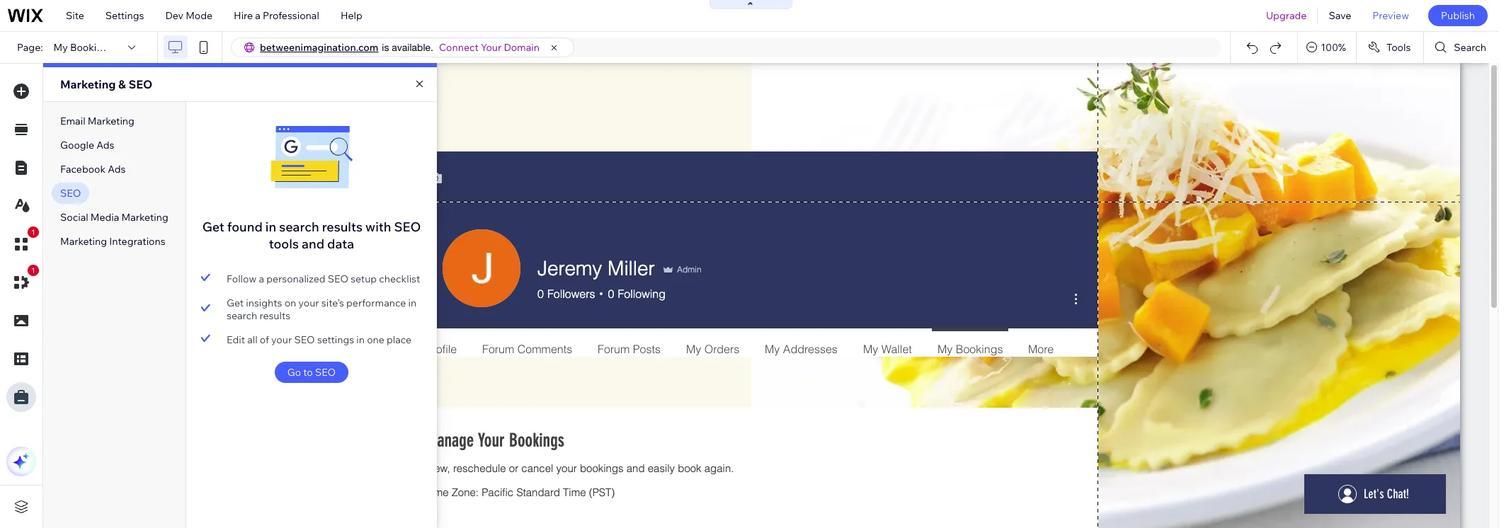 Task type: vqa. For each thing, say whether or not it's contained in the screenshot.
2nd "Search" from the right
no



Task type: describe. For each thing, give the bounding box(es) containing it.
seo inside button
[[315, 366, 336, 379]]

social
[[60, 211, 88, 224]]

of
[[260, 334, 269, 346]]

publish
[[1442, 9, 1476, 22]]

hire
[[234, 9, 253, 22]]

marketing left &
[[60, 77, 116, 91]]

bookings
[[70, 41, 113, 54]]

follow
[[227, 273, 257, 285]]

media
[[91, 211, 119, 224]]

tools
[[1387, 41, 1411, 54]]

save
[[1329, 9, 1352, 22]]

seo up "site's" on the bottom left of page
[[328, 273, 349, 285]]

ads for google ads
[[97, 139, 114, 152]]

integrations
[[109, 235, 166, 248]]

get found in search results with seo tools and data
[[202, 219, 421, 252]]

results inside get insights on your site's performance in search results
[[260, 310, 291, 322]]

seo left settings
[[294, 334, 315, 346]]

connect
[[439, 41, 479, 54]]

a for personalized
[[259, 273, 264, 285]]

professional
[[263, 9, 319, 22]]

found
[[227, 219, 263, 235]]

a for professional
[[255, 9, 261, 22]]

get for get found in search results with seo tools and data
[[202, 219, 224, 235]]

performance
[[346, 297, 406, 310]]

preview
[[1373, 9, 1410, 22]]

go to seo
[[287, 366, 336, 379]]

get for get insights on your site's performance in search results
[[227, 297, 244, 310]]

domain
[[504, 41, 540, 54]]

1 1 button from the top
[[6, 227, 39, 259]]

search inside get found in search results with seo tools and data
[[279, 219, 319, 235]]

100%
[[1321, 41, 1347, 54]]

and
[[302, 236, 324, 252]]

settings
[[317, 334, 354, 346]]

get insights on your site's performance in search results
[[227, 297, 417, 322]]

facebook
[[60, 163, 106, 176]]

marketing down social
[[60, 235, 107, 248]]

my
[[54, 41, 68, 54]]

marketing up google ads
[[88, 115, 135, 128]]

google
[[60, 139, 94, 152]]

your for seo
[[271, 334, 292, 346]]

marketing up integrations
[[122, 211, 168, 224]]

in for get insights on your site's performance in search results
[[408, 297, 417, 310]]

marketing & seo
[[60, 77, 152, 91]]

in for edit all of your seo settings in one place
[[357, 334, 365, 346]]



Task type: locate. For each thing, give the bounding box(es) containing it.
go
[[287, 366, 301, 379]]

2 horizontal spatial in
[[408, 297, 417, 310]]

tools
[[269, 236, 299, 252]]

0 horizontal spatial search
[[227, 310, 257, 322]]

0 horizontal spatial in
[[266, 219, 276, 235]]

0 horizontal spatial your
[[271, 334, 292, 346]]

ads down email marketing
[[97, 139, 114, 152]]

email
[[60, 115, 85, 128]]

search
[[279, 219, 319, 235], [227, 310, 257, 322]]

help
[[341, 9, 363, 22]]

data
[[327, 236, 354, 252]]

facebook ads
[[60, 163, 126, 176]]

settings
[[105, 9, 144, 22]]

1 1 from the top
[[31, 228, 35, 237]]

edit all of your seo settings in one place
[[227, 334, 412, 346]]

search inside get insights on your site's performance in search results
[[227, 310, 257, 322]]

0 horizontal spatial results
[[260, 310, 291, 322]]

1 vertical spatial get
[[227, 297, 244, 310]]

social media marketing
[[60, 211, 168, 224]]

tools button
[[1357, 32, 1424, 63]]

search
[[1455, 41, 1487, 54]]

place
[[387, 334, 412, 346]]

your
[[481, 41, 502, 54]]

100% button
[[1299, 32, 1356, 63]]

checklist
[[379, 273, 420, 285]]

on
[[285, 297, 296, 310]]

a right follow
[[259, 273, 264, 285]]

0 horizontal spatial get
[[202, 219, 224, 235]]

ads right facebook
[[108, 163, 126, 176]]

1 vertical spatial 1 button
[[6, 265, 39, 298]]

seo inside get found in search results with seo tools and data
[[394, 219, 421, 235]]

results up data
[[322, 219, 363, 235]]

1 vertical spatial ads
[[108, 163, 126, 176]]

1 vertical spatial results
[[260, 310, 291, 322]]

in up tools
[[266, 219, 276, 235]]

1 vertical spatial in
[[408, 297, 417, 310]]

search up edit
[[227, 310, 257, 322]]

site's
[[321, 297, 344, 310]]

email marketing
[[60, 115, 135, 128]]

your right 'of'
[[271, 334, 292, 346]]

1 horizontal spatial in
[[357, 334, 365, 346]]

to
[[303, 366, 313, 379]]

1 horizontal spatial your
[[299, 297, 319, 310]]

betweenimagination.com
[[260, 41, 379, 54]]

hire a professional
[[234, 9, 319, 22]]

1 vertical spatial a
[[259, 273, 264, 285]]

seo right with
[[394, 219, 421, 235]]

in inside get found in search results with seo tools and data
[[266, 219, 276, 235]]

a right hire
[[255, 9, 261, 22]]

my bookings
[[54, 41, 113, 54]]

0 vertical spatial get
[[202, 219, 224, 235]]

upgrade
[[1267, 9, 1307, 22]]

seo
[[129, 77, 152, 91], [60, 187, 81, 200], [394, 219, 421, 235], [328, 273, 349, 285], [294, 334, 315, 346], [315, 366, 336, 379]]

results inside get found in search results with seo tools and data
[[322, 219, 363, 235]]

is
[[382, 42, 389, 53]]

get left the found
[[202, 219, 224, 235]]

1 button
[[6, 227, 39, 259], [6, 265, 39, 298]]

1 vertical spatial search
[[227, 310, 257, 322]]

get inside get found in search results with seo tools and data
[[202, 219, 224, 235]]

marketing
[[60, 77, 116, 91], [88, 115, 135, 128], [122, 211, 168, 224], [60, 235, 107, 248]]

0 vertical spatial 1
[[31, 228, 35, 237]]

in
[[266, 219, 276, 235], [408, 297, 417, 310], [357, 334, 365, 346]]

&
[[118, 77, 126, 91]]

a
[[255, 9, 261, 22], [259, 273, 264, 285]]

0 vertical spatial search
[[279, 219, 319, 235]]

search up and
[[279, 219, 319, 235]]

1 horizontal spatial results
[[322, 219, 363, 235]]

ads
[[97, 139, 114, 152], [108, 163, 126, 176]]

your
[[299, 297, 319, 310], [271, 334, 292, 346]]

available.
[[392, 42, 433, 53]]

dev
[[165, 9, 183, 22]]

go to seo button
[[275, 362, 349, 383]]

get down follow
[[227, 297, 244, 310]]

seo right to
[[315, 366, 336, 379]]

2 1 from the top
[[31, 266, 35, 275]]

your right on
[[299, 297, 319, 310]]

1 horizontal spatial search
[[279, 219, 319, 235]]

get inside get insights on your site's performance in search results
[[227, 297, 244, 310]]

results
[[322, 219, 363, 235], [260, 310, 291, 322]]

follow a personalized seo setup checklist
[[227, 273, 420, 285]]

1 vertical spatial 1
[[31, 266, 35, 275]]

1
[[31, 228, 35, 237], [31, 266, 35, 275]]

2 1 button from the top
[[6, 265, 39, 298]]

results up 'of'
[[260, 310, 291, 322]]

0 vertical spatial 1 button
[[6, 227, 39, 259]]

seo up social
[[60, 187, 81, 200]]

marketing integrations
[[60, 235, 166, 248]]

2 vertical spatial in
[[357, 334, 365, 346]]

ads for facebook ads
[[108, 163, 126, 176]]

all
[[247, 334, 258, 346]]

0 vertical spatial a
[[255, 9, 261, 22]]

0 vertical spatial results
[[322, 219, 363, 235]]

google ads
[[60, 139, 114, 152]]

search button
[[1425, 32, 1500, 63]]

seo right &
[[129, 77, 152, 91]]

your inside get insights on your site's performance in search results
[[299, 297, 319, 310]]

edit
[[227, 334, 245, 346]]

in inside get insights on your site's performance in search results
[[408, 297, 417, 310]]

one
[[367, 334, 385, 346]]

your for site's
[[299, 297, 319, 310]]

1 horizontal spatial get
[[227, 297, 244, 310]]

insights
[[246, 297, 282, 310]]

preview button
[[1362, 0, 1420, 31]]

setup
[[351, 273, 377, 285]]

dev mode
[[165, 9, 213, 22]]

1 vertical spatial your
[[271, 334, 292, 346]]

publish button
[[1429, 5, 1488, 26]]

in down checklist on the bottom left of the page
[[408, 297, 417, 310]]

personalized
[[266, 273, 326, 285]]

with
[[366, 219, 391, 235]]

0 vertical spatial your
[[299, 297, 319, 310]]

in left one
[[357, 334, 365, 346]]

save button
[[1319, 0, 1362, 31]]

get
[[202, 219, 224, 235], [227, 297, 244, 310]]

0 vertical spatial ads
[[97, 139, 114, 152]]

0 vertical spatial in
[[266, 219, 276, 235]]

mode
[[186, 9, 213, 22]]

site
[[66, 9, 84, 22]]

is available. connect your domain
[[382, 41, 540, 54]]



